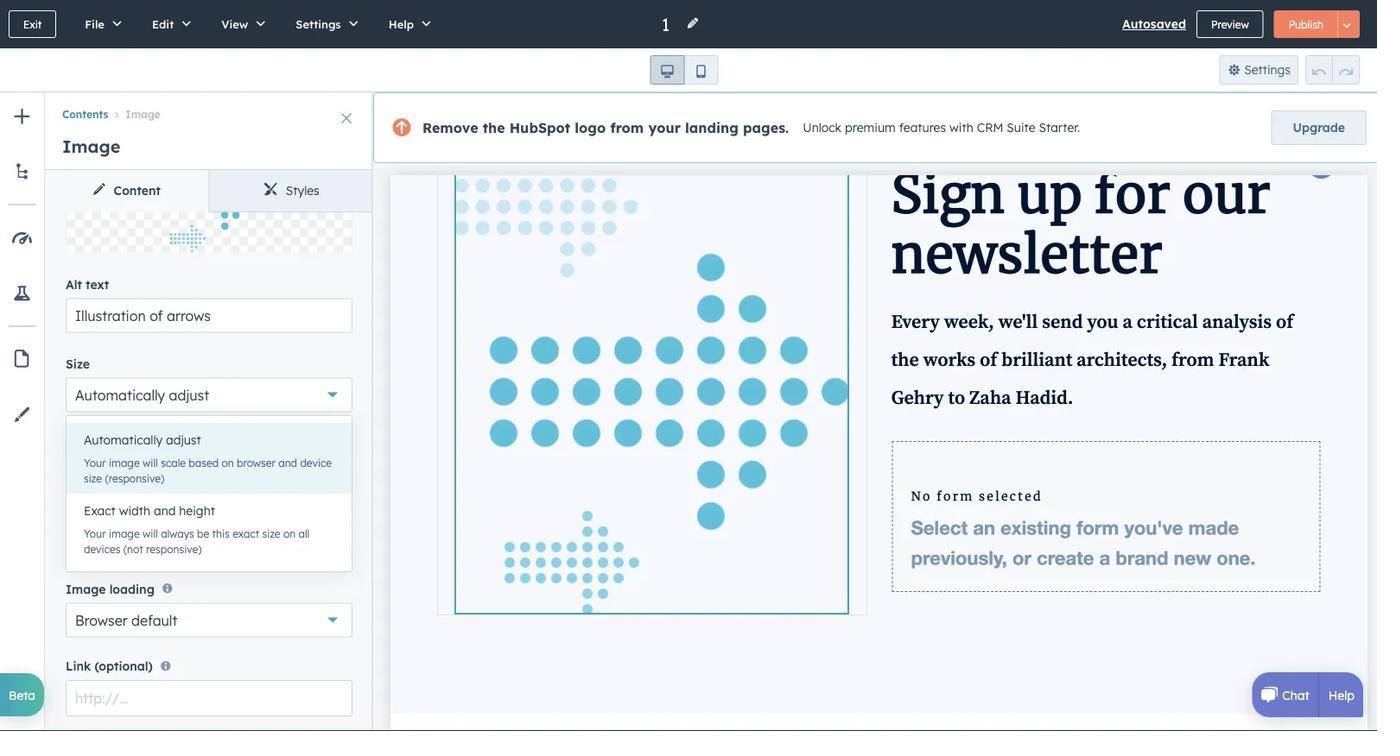 Task type: describe. For each thing, give the bounding box(es) containing it.
text
[[86, 277, 109, 292]]

automatically adjust button
[[67, 423, 352, 458]]

from
[[610, 119, 644, 136]]

publish group
[[1274, 10, 1360, 38]]

size for automatically
[[84, 472, 102, 485]]

1 vertical spatial image
[[62, 136, 121, 157]]

logo
[[575, 119, 606, 136]]

contents button
[[62, 108, 108, 121]]

edit
[[152, 17, 174, 31]]

0 vertical spatial settings
[[296, 17, 341, 31]]

suite
[[1007, 120, 1035, 135]]

this
[[212, 527, 230, 540]]

tab list containing content
[[45, 170, 373, 213]]

remove
[[422, 119, 478, 136]]

styles link
[[209, 170, 373, 212]]

the
[[483, 119, 505, 136]]

alt text
[[66, 277, 109, 292]]

will inside automatically adjust your image will scale based on browser and device size (responsive)
[[143, 457, 158, 470]]

size for exact
[[262, 527, 280, 540]]

0 horizontal spatial settings button
[[278, 0, 370, 48]]

contents
[[62, 108, 108, 121]]

will inside exact width and height your image will always be this exact size on all devices (not responsive)
[[143, 527, 158, 540]]

1 vertical spatial settings button
[[1220, 55, 1298, 85]]

and inside exact width and height your image will always be this exact size on all devices (not responsive)
[[154, 504, 176, 519]]

navigation containing contents
[[45, 92, 373, 124]]

automatically adjust
[[75, 386, 209, 404]]

maximum for maximum size
[[66, 432, 125, 447]]

content
[[114, 183, 161, 198]]

help button
[[370, 0, 443, 48]]

maximum width
[[66, 508, 161, 523]]

image inside automatically adjust your image will scale based on browser and device size (responsive)
[[109, 457, 140, 470]]

height inside exact width and height your image will always be this exact size on all devices (not responsive)
[[179, 504, 215, 519]]

chat
[[1282, 688, 1309, 703]]

on inside automatically adjust your image will scale based on browser and device size (responsive)
[[222, 457, 234, 470]]

exit
[[23, 18, 42, 31]]

pages.
[[743, 119, 789, 136]]

link
[[66, 659, 91, 674]]

exact
[[84, 504, 116, 519]]

with
[[949, 120, 973, 135]]

custom
[[75, 462, 125, 480]]

unlock premium features with crm suite starter.
[[803, 120, 1080, 135]]

1 horizontal spatial height
[[285, 508, 323, 523]]

edit button
[[134, 0, 203, 48]]

landing
[[685, 119, 739, 136]]

file button
[[67, 0, 134, 48]]

illustration of arrows image
[[156, 125, 262, 253]]

size
[[66, 356, 90, 371]]

remove the hubspot logo from your landing pages.
[[422, 119, 789, 136]]

Maximum width text field
[[66, 530, 195, 564]]

exact
[[233, 527, 259, 540]]

width for maximum
[[128, 508, 161, 523]]

crm
[[977, 120, 1003, 135]]

automatically adjust your image will scale based on browser and device size (responsive)
[[84, 433, 332, 485]]

(responsive)
[[105, 472, 164, 485]]

maximum height
[[223, 508, 323, 523]]

content link
[[45, 170, 209, 212]]

your
[[648, 119, 681, 136]]



Task type: vqa. For each thing, say whether or not it's contained in the screenshot.
Content
yes



Task type: locate. For each thing, give the bounding box(es) containing it.
beta button
[[0, 674, 44, 717]]

image
[[126, 108, 161, 121], [62, 136, 121, 157], [66, 582, 106, 597]]

image right contents button
[[126, 108, 161, 121]]

size up (responsive)
[[128, 432, 151, 447]]

automatically up the maximum size
[[75, 386, 165, 404]]

unlock
[[803, 120, 842, 135]]

browser
[[75, 612, 128, 629]]

1 vertical spatial automatically
[[84, 433, 163, 448]]

automatically adjust button
[[66, 378, 352, 412]]

2 will from the top
[[143, 527, 158, 540]]

adjust up scale
[[166, 433, 201, 448]]

will
[[143, 457, 158, 470], [143, 527, 158, 540]]

and left device
[[278, 457, 297, 470]]

publish button
[[1274, 10, 1338, 38]]

0 vertical spatial settings button
[[278, 0, 370, 48]]

width inside exact width and height your image will always be this exact size on all devices (not responsive)
[[119, 504, 150, 519]]

on left all
[[283, 527, 296, 540]]

0 vertical spatial and
[[278, 457, 297, 470]]

automatically inside popup button
[[75, 386, 165, 404]]

2 vertical spatial size
[[262, 527, 280, 540]]

your inside automatically adjust your image will scale based on browser and device size (responsive)
[[84, 457, 106, 470]]

height up all
[[285, 508, 323, 523]]

size inside automatically adjust your image will scale based on browser and device size (responsive)
[[84, 472, 102, 485]]

adjust up automatically adjust button
[[169, 386, 209, 404]]

0 vertical spatial help
[[388, 17, 414, 31]]

height
[[179, 504, 215, 519], [285, 508, 323, 523]]

your down the maximum size
[[84, 457, 106, 470]]

preview
[[1211, 18, 1249, 31]]

image up the (not
[[109, 527, 140, 540]]

0 vertical spatial will
[[143, 457, 158, 470]]

width down (responsive)
[[119, 504, 150, 519]]

size up exact
[[84, 472, 102, 485]]

0 horizontal spatial size
[[84, 472, 102, 485]]

based
[[189, 457, 219, 470]]

1 your from the top
[[84, 457, 106, 470]]

close image
[[341, 113, 352, 124]]

adjust inside popup button
[[169, 386, 209, 404]]

(not
[[123, 543, 143, 556]]

2 horizontal spatial size
[[262, 527, 280, 540]]

list box
[[67, 416, 352, 572]]

automatically up custom
[[84, 433, 163, 448]]

group down publish group
[[1305, 55, 1360, 85]]

2 vertical spatial image
[[66, 582, 106, 597]]

size inside exact width and height your image will always be this exact size on all devices (not responsive)
[[262, 527, 280, 540]]

1 vertical spatial settings
[[1244, 62, 1291, 77]]

1 vertical spatial will
[[143, 527, 158, 540]]

settings down preview button
[[1244, 62, 1291, 77]]

image up (responsive)
[[109, 457, 140, 470]]

2 image from the top
[[109, 527, 140, 540]]

maximum size
[[66, 432, 151, 447]]

1 will from the top
[[143, 457, 158, 470]]

width for exact
[[119, 504, 150, 519]]

1 image from the top
[[109, 457, 140, 470]]

image inside exact width and height your image will always be this exact size on all devices (not responsive)
[[109, 527, 140, 540]]

adjust for automatically adjust
[[169, 386, 209, 404]]

1 vertical spatial image
[[109, 527, 140, 540]]

1 horizontal spatial and
[[278, 457, 297, 470]]

automatically for automatically adjust your image will scale based on browser and device size (responsive)
[[84, 433, 163, 448]]

always
[[161, 527, 194, 540]]

1 vertical spatial size
[[84, 472, 102, 485]]

browser default
[[75, 612, 177, 629]]

upgrade
[[1293, 120, 1345, 135]]

on right based
[[222, 457, 234, 470]]

1 vertical spatial help
[[1328, 688, 1355, 703]]

0 vertical spatial your
[[84, 457, 106, 470]]

adjust for automatically adjust your image will scale based on browser and device size (responsive)
[[166, 433, 201, 448]]

responsive)
[[146, 543, 202, 556]]

image down contents
[[62, 136, 121, 157]]

1 vertical spatial your
[[84, 527, 106, 540]]

0 horizontal spatial on
[[222, 457, 234, 470]]

file
[[85, 17, 104, 31]]

scale
[[161, 457, 186, 470]]

adjust
[[169, 386, 209, 404], [166, 433, 201, 448]]

settings right view button at the top
[[296, 17, 341, 31]]

automatically for automatically adjust
[[75, 386, 165, 404]]

browser default button
[[66, 604, 352, 638]]

will up the (not
[[143, 527, 158, 540]]

exit link
[[9, 10, 56, 38]]

will up (responsive)
[[143, 457, 158, 470]]

exact width and height your image will always be this exact size on all devices (not responsive)
[[84, 504, 310, 556]]

1 horizontal spatial help
[[1328, 688, 1355, 703]]

exact width and height button
[[67, 494, 352, 529]]

upgrade link
[[1271, 111, 1367, 145]]

maximum up custom
[[66, 432, 125, 447]]

Alt text text field
[[66, 298, 352, 333]]

device
[[300, 457, 332, 470]]

settings
[[296, 17, 341, 31], [1244, 62, 1291, 77]]

0 vertical spatial image
[[109, 457, 140, 470]]

1 vertical spatial adjust
[[166, 433, 201, 448]]

http://... text field
[[66, 681, 352, 717]]

0 vertical spatial on
[[222, 457, 234, 470]]

view
[[221, 17, 248, 31]]

height up be
[[179, 504, 215, 519]]

width
[[119, 504, 150, 519], [128, 508, 161, 523]]

image up the browser
[[66, 582, 106, 597]]

on
[[222, 457, 234, 470], [283, 527, 296, 540]]

image button
[[108, 108, 161, 121]]

0 vertical spatial automatically
[[75, 386, 165, 404]]

maximum for maximum height
[[223, 508, 282, 523]]

None field
[[660, 13, 676, 36]]

1 vertical spatial on
[[283, 527, 296, 540]]

features
[[899, 120, 946, 135]]

image
[[109, 457, 140, 470], [109, 527, 140, 540]]

0 horizontal spatial and
[[154, 504, 176, 519]]

and inside automatically adjust your image will scale based on browser and device size (responsive)
[[278, 457, 297, 470]]

publish
[[1289, 18, 1323, 31]]

image loading
[[66, 582, 154, 597]]

maximum for maximum width
[[66, 508, 125, 523]]

your inside exact width and height your image will always be this exact size on all devices (not responsive)
[[84, 527, 106, 540]]

tab list
[[45, 170, 373, 213]]

0 horizontal spatial help
[[388, 17, 414, 31]]

custom button
[[66, 454, 352, 488]]

autosaved
[[1122, 16, 1186, 32]]

on inside exact width and height your image will always be this exact size on all devices (not responsive)
[[283, 527, 296, 540]]

0 vertical spatial adjust
[[169, 386, 209, 404]]

list box containing automatically adjust
[[67, 416, 352, 572]]

autosaved button
[[1122, 14, 1186, 35]]

adjust inside automatically adjust your image will scale based on browser and device size (responsive)
[[166, 433, 201, 448]]

group
[[650, 55, 718, 85], [1305, 55, 1360, 85], [168, 530, 194, 564], [326, 530, 352, 564]]

beta
[[9, 688, 35, 703]]

automatically
[[75, 386, 165, 404], [84, 433, 163, 448]]

all
[[298, 527, 310, 540]]

help
[[388, 17, 414, 31], [1328, 688, 1355, 703]]

be
[[197, 527, 209, 540]]

alt
[[66, 277, 82, 292]]

your up devices
[[84, 527, 106, 540]]

help inside button
[[388, 17, 414, 31]]

starter.
[[1039, 120, 1080, 135]]

styles
[[286, 183, 319, 198]]

0 vertical spatial image
[[126, 108, 161, 121]]

1 horizontal spatial size
[[128, 432, 151, 447]]

1 horizontal spatial settings
[[1244, 62, 1291, 77]]

maximum
[[66, 432, 125, 447], [66, 508, 125, 523], [223, 508, 282, 523]]

settings button
[[278, 0, 370, 48], [1220, 55, 1298, 85]]

0 horizontal spatial height
[[179, 504, 215, 519]]

and
[[278, 457, 297, 470], [154, 504, 176, 519]]

group left be
[[168, 530, 194, 564]]

2 your from the top
[[84, 527, 106, 540]]

link (optional)
[[66, 659, 153, 674]]

(optional)
[[95, 659, 153, 674]]

and up always
[[154, 504, 176, 519]]

devices
[[84, 543, 120, 556]]

size down maximum height
[[262, 527, 280, 540]]

0 vertical spatial size
[[128, 432, 151, 447]]

maximum up devices
[[66, 508, 125, 523]]

size
[[128, 432, 151, 447], [84, 472, 102, 485], [262, 527, 280, 540]]

width up maximum width text box
[[128, 508, 161, 523]]

0 horizontal spatial settings
[[296, 17, 341, 31]]

1 horizontal spatial settings button
[[1220, 55, 1298, 85]]

browser
[[237, 457, 275, 470]]

hubspot
[[509, 119, 570, 136]]

1 horizontal spatial on
[[283, 527, 296, 540]]

view button
[[203, 0, 278, 48]]

group up your
[[650, 55, 718, 85]]

your
[[84, 457, 106, 470], [84, 527, 106, 540]]

navigation
[[45, 92, 373, 124]]

group right all
[[326, 530, 352, 564]]

loading
[[109, 582, 154, 597]]

Maximum height text field
[[223, 530, 352, 564]]

default
[[131, 612, 177, 629]]

preview button
[[1196, 10, 1264, 38]]

automatically inside automatically adjust your image will scale based on browser and device size (responsive)
[[84, 433, 163, 448]]

1 vertical spatial and
[[154, 504, 176, 519]]

premium
[[845, 120, 896, 135]]

maximum up exact
[[223, 508, 282, 523]]



